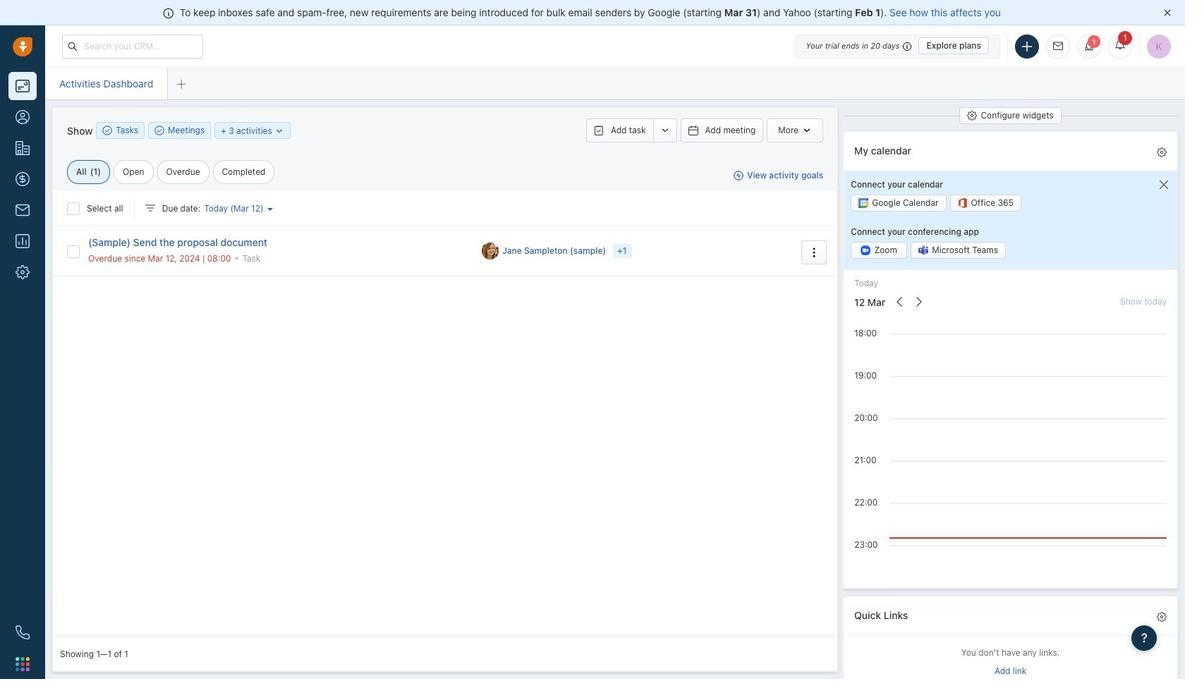 Task type: describe. For each thing, give the bounding box(es) containing it.
phone image
[[16, 626, 30, 640]]

freshworks switcher image
[[16, 657, 30, 671]]

send email image
[[1053, 42, 1063, 51]]

down image
[[274, 126, 284, 136]]

close image
[[1164, 9, 1171, 16]]

Search your CRM... text field
[[62, 34, 203, 58]]



Task type: locate. For each thing, give the bounding box(es) containing it.
phone element
[[8, 619, 37, 647]]



Task type: vqa. For each thing, say whether or not it's contained in the screenshot.
close image on the right of the page
yes



